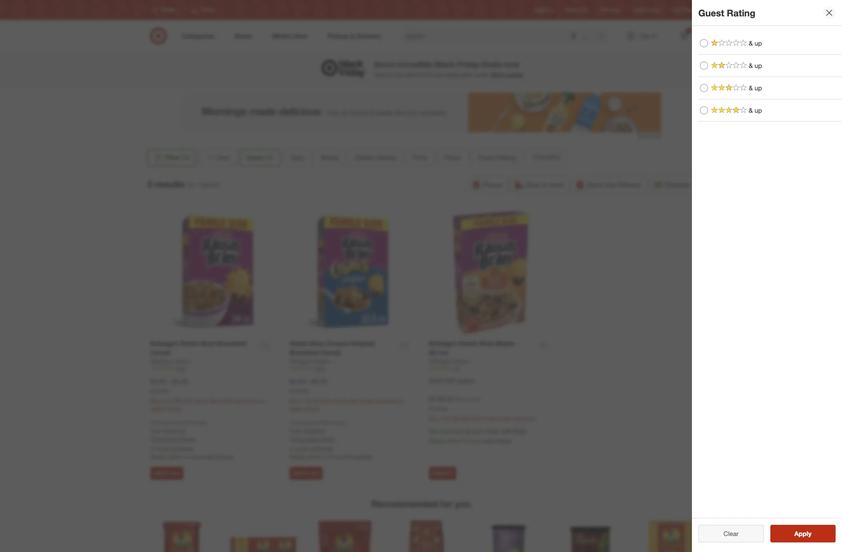 Task type: locate. For each thing, give the bounding box(es) containing it.
redcard link
[[600, 7, 620, 13]]

guest up pickup button
[[478, 154, 495, 162]]

2 (1) from the left
[[266, 154, 273, 162]]

deals inside score incredible black friday deals now save on top gifts & find new deals each week. start saving
[[481, 60, 502, 69]]

2 inside $5.29 ( $0.24 /ounce ) at pinole buy 2 for $9 with same-day order services
[[440, 415, 443, 422]]

$35
[[184, 420, 192, 426], [324, 420, 331, 426]]

1 horizontal spatial -
[[307, 378, 309, 386]]

1 vertical spatial guest
[[478, 154, 495, 162]]

1 horizontal spatial only
[[290, 420, 299, 426]]

0 horizontal spatial items
[[167, 406, 181, 413]]

$5.29 left (
[[429, 395, 445, 403]]

for inside $5.29 ( $0.24 /ounce ) at pinole buy 2 for $9 with same-day order services
[[445, 415, 452, 422]]

0 horizontal spatial (1)
[[182, 154, 190, 162]]

1 select from the left
[[150, 406, 165, 413]]

deliver it
[[432, 471, 453, 477]]

0 vertical spatial breakfast
[[217, 340, 247, 348]]

1 horizontal spatial breakfast
[[290, 349, 319, 357]]

bran inside the kellogg's raisin bran maple - 22.1oz
[[480, 340, 494, 348]]

kellogg's raisin bran link for raisin bran crunch original breakfast cereal
[[290, 358, 343, 366]]

kellogg's raisin bran breakfast cereal image
[[150, 211, 274, 335], [150, 211, 274, 335]]

order for kellogg's raisin bran breakfast cereal
[[220, 398, 234, 405]]

1 horizontal spatial guest rating
[[698, 7, 756, 18]]

find stores link
[[672, 7, 696, 13]]

1 $35 from the left
[[184, 420, 192, 426]]

sun-maid natural california raisins resealable bag -10oz image
[[312, 520, 378, 553], [312, 520, 378, 553]]

0 horizontal spatial guest rating
[[478, 154, 515, 162]]

& for third & up "radio" from the bottom of the guest rating dialog at the right of page
[[749, 62, 753, 70]]

1 horizontal spatial (1)
[[266, 154, 273, 162]]

2 horizontal spatial $9
[[453, 415, 459, 422]]

day down 1283 link
[[349, 398, 358, 405]]

order inside $5.29 ( $0.24 /ounce ) at pinole buy 2 for $9 with same-day order services
[[499, 415, 512, 422]]

$4.29 - $5.29 at pinole buy 2 for $9 with same-day order services on select items for bran
[[150, 378, 264, 413]]

1 horizontal spatial same-
[[333, 398, 349, 405]]

bran down kellogg's raisin bran breakfast cereal
[[192, 358, 203, 365]]

2 add to cart from the left
[[293, 471, 319, 477]]

bran up 1345 link
[[201, 340, 216, 348]]

only
[[150, 420, 160, 426], [290, 420, 299, 426]]

bran down "raisin bran crunch original breakfast cereal"
[[331, 358, 343, 365]]

hours
[[467, 438, 481, 445], [189, 454, 203, 461], [328, 454, 342, 461]]

bran for the kellogg's raisin bran link for kellogg's raisin bran breakfast cereal
[[192, 358, 203, 365]]

0 horizontal spatial within
[[168, 454, 183, 461]]

as
[[444, 428, 450, 435], [465, 428, 471, 435]]

0 horizontal spatial rating
[[497, 154, 515, 162]]

1 horizontal spatial pickup
[[356, 454, 372, 461]]

2 horizontal spatial kellogg's raisin bran link
[[429, 358, 482, 366]]

1 cart from the left
[[170, 471, 180, 477]]

(1) right filter
[[182, 154, 190, 162]]

it for get
[[440, 428, 443, 435]]

2 horizontal spatial hours
[[467, 438, 481, 445]]

0 vertical spatial it
[[440, 428, 443, 435]]

0 horizontal spatial in
[[150, 446, 155, 453]]

$4.29 - $5.29 at pinole buy 2 for $9 with same-day order services on select items down 1345 link
[[150, 378, 264, 413]]

0 horizontal spatial only
[[150, 420, 160, 426]]

0 horizontal spatial $35
[[184, 420, 192, 426]]

1 exclusions from the left
[[152, 436, 179, 443]]

59
[[454, 366, 459, 372]]

kellogg's for raisin bran crunch original breakfast cereal
[[290, 358, 313, 365]]

organic thompson raisins - 12oz - good & gather™ image
[[557, 520, 623, 553], [557, 520, 623, 553]]

1 horizontal spatial free
[[290, 428, 301, 435]]

cart
[[170, 471, 180, 477], [310, 471, 319, 477]]

1 horizontal spatial services
[[375, 398, 395, 405]]

1 horizontal spatial exclusions apply. link
[[292, 436, 335, 443]]

1 vertical spatial deals
[[247, 154, 264, 162]]

kellogg's raisin bran for raisin bran crunch original breakfast cereal
[[290, 358, 343, 365]]

2 horizontal spatial on
[[397, 398, 403, 405]]

1 horizontal spatial cereal
[[321, 349, 341, 357]]

as left soon
[[444, 428, 450, 435]]

1 apply. from the left
[[181, 436, 196, 443]]

- for kellogg's raisin bran breakfast cereal
[[168, 378, 170, 386]]

guest rating right stores at the top of page
[[698, 7, 756, 18]]

in
[[150, 446, 155, 453], [290, 446, 294, 453]]

sun-maid california sun-dried raisins - 1oz / 6ct image
[[231, 520, 296, 553], [231, 520, 296, 553]]

deliver it button
[[429, 468, 456, 480]]

1 to from the left
[[164, 471, 169, 477]]

$4.29 - $5.29 at pinole buy 2 for $9 with same-day order services on select items down 1283 link
[[290, 378, 403, 413]]

kellogg's up 1345
[[150, 340, 179, 348]]

kellogg's raisin bran for kellogg's raisin bran maple - 22.1oz
[[429, 358, 482, 365]]

0 horizontal spatial $4.29
[[150, 378, 166, 386]]

0 horizontal spatial day
[[210, 398, 219, 405]]

2 horizontal spatial ready
[[429, 438, 445, 445]]

kellogg's raisin bran up 1345
[[150, 358, 203, 365]]

order down 1345 link
[[220, 398, 234, 405]]

services
[[235, 398, 256, 405], [375, 398, 395, 405], [514, 415, 535, 422]]

1 $4.29 - $5.29 at pinole buy 2 for $9 with same-day order services on select items from the left
[[150, 378, 264, 413]]

exclusions for breakfast
[[292, 436, 318, 443]]

1 only from the left
[[150, 420, 160, 426]]

find
[[672, 7, 681, 13]]

1 horizontal spatial rating
[[727, 7, 756, 18]]

clear
[[724, 530, 739, 538]]

0 horizontal spatial $9
[[175, 398, 180, 405]]

only ships with $35 orders free shipping * * exclusions apply. in stock at  pinole ready within 2 hours with pickup for breakfast
[[290, 420, 372, 461]]

same- for breakfast
[[333, 398, 349, 405]]

for inside 3 results for "raisins"
[[188, 181, 196, 189]]

(1)
[[182, 154, 190, 162], [266, 154, 273, 162]]

2 $35 from the left
[[324, 420, 331, 426]]

kellogg's raisin bran link for kellogg's raisin bran maple - 22.1oz
[[429, 358, 482, 366]]

0 horizontal spatial exclusions apply. link
[[152, 436, 196, 443]]

$4.29 - $5.29 at pinole buy 2 for $9 with same-day order services on select items
[[150, 378, 264, 413], [290, 378, 403, 413]]

sun-maid california sun-dried raisins - .05oz / 12ct image
[[394, 520, 460, 553], [394, 520, 460, 553]]

1 horizontal spatial hours
[[328, 454, 342, 461]]

1 horizontal spatial day
[[349, 398, 358, 405]]

$9 up soon
[[453, 415, 459, 422]]

kellogg's raisin bran link for kellogg's raisin bran breakfast cereal
[[150, 358, 203, 366]]

1 add from the left
[[154, 471, 163, 477]]

0 horizontal spatial orders
[[193, 420, 207, 426]]

add to cart button for cereal
[[150, 468, 183, 480]]

deals up start
[[481, 60, 502, 69]]

& up for second & up "radio" from the bottom of the guest rating dialog at the right of page
[[749, 84, 762, 92]]

select
[[150, 406, 165, 413], [290, 406, 305, 413]]

ships for cereal
[[161, 420, 173, 426]]

score incredible black friday deals now save on top gifts & find new deals each week. start saving
[[374, 60, 523, 78]]

1 horizontal spatial order
[[360, 398, 373, 405]]

kellogg's raisin bran up the 1283
[[290, 358, 343, 365]]

0 horizontal spatial ready
[[150, 454, 166, 461]]

2 only from the left
[[290, 420, 299, 426]]

2 horizontal spatial order
[[499, 415, 512, 422]]

0 horizontal spatial as
[[444, 428, 450, 435]]

0 horizontal spatial to
[[164, 471, 169, 477]]

2 $4.29 from the left
[[290, 378, 305, 386]]

2 only ships with $35 orders free shipping * * exclusions apply. in stock at  pinole ready within 2 hours with pickup from the left
[[290, 420, 372, 461]]

0 horizontal spatial pickup
[[216, 454, 233, 461]]

0 horizontal spatial buy
[[150, 398, 160, 405]]

1 vertical spatial guest rating
[[478, 154, 515, 162]]

0 vertical spatial rating
[[727, 7, 756, 18]]

to
[[164, 471, 169, 477], [304, 471, 308, 477]]

0 horizontal spatial free
[[150, 428, 161, 435]]

1 (1) from the left
[[182, 154, 190, 162]]

bran left "maple"
[[480, 340, 494, 348]]

$5.29 for breakfast
[[311, 378, 327, 386]]

2 orders from the left
[[333, 420, 347, 426]]

rating
[[727, 7, 756, 18], [497, 154, 515, 162]]

2 kellogg's raisin bran from the left
[[290, 358, 343, 365]]

pickup inside the get it as soon as 6pm today with shipt ready within 2 hours with pickup
[[495, 438, 512, 445]]

$5.29 down 1345
[[172, 378, 188, 386]]

3 kellogg's raisin bran from the left
[[429, 358, 482, 365]]

stock for cereal
[[156, 446, 170, 453]]

2 horizontal spatial pickup
[[495, 438, 512, 445]]

snap ebt eligible
[[429, 378, 475, 385]]

same- down 1283 link
[[333, 398, 349, 405]]

services inside $5.29 ( $0.24 /ounce ) at pinole buy 2 for $9 with same-day order services
[[514, 415, 535, 422]]

2 add to cart button from the left
[[290, 468, 323, 480]]

guest rating up pickup on the top right of the page
[[478, 154, 515, 162]]

22.1oz
[[429, 349, 448, 357]]

& up for 1st & up "radio" from the bottom of the guest rating dialog at the right of page
[[749, 106, 762, 114]]

0 horizontal spatial select
[[150, 406, 165, 413]]

apply. for cereal
[[181, 436, 196, 443]]

1 up from the top
[[755, 39, 762, 47]]

2 apply. from the left
[[320, 436, 335, 443]]

within inside the get it as soon as 6pm today with shipt ready within 2 hours with pickup
[[446, 438, 461, 445]]

day up today
[[488, 415, 497, 422]]

$5.29 inside $5.29 ( $0.24 /ounce ) at pinole buy 2 for $9 with same-day order services
[[429, 395, 445, 403]]

raisin
[[180, 340, 199, 348], [290, 340, 308, 348], [459, 340, 478, 348], [175, 358, 190, 365], [314, 358, 329, 365], [453, 358, 469, 365]]

select for breakfast
[[290, 406, 305, 413]]

kellogg's for kellogg's raisin bran breakfast cereal
[[150, 358, 173, 365]]

1 horizontal spatial within
[[307, 454, 322, 461]]

for
[[188, 181, 196, 189], [166, 398, 173, 405], [306, 398, 312, 405], [445, 415, 452, 422], [440, 499, 452, 510]]

0 vertical spatial deals
[[481, 60, 502, 69]]

-
[[516, 340, 519, 348], [168, 378, 170, 386], [307, 378, 309, 386]]

kellogg's up 22.1oz
[[429, 340, 457, 348]]

3 & up from the top
[[749, 84, 762, 92]]

0 horizontal spatial breakfast
[[217, 340, 247, 348]]

1 free from the left
[[150, 428, 161, 435]]

1 horizontal spatial to
[[304, 471, 308, 477]]

within for raisin bran crunch original breakfast cereal
[[307, 454, 322, 461]]

2 kellogg's raisin bran link from the left
[[290, 358, 343, 366]]

2 horizontal spatial -
[[516, 340, 519, 348]]

0 horizontal spatial deals
[[247, 154, 264, 162]]

0 horizontal spatial only ships with $35 orders free shipping * * exclusions apply. in stock at  pinole ready within 2 hours with pickup
[[150, 420, 233, 461]]

0 horizontal spatial cart
[[170, 471, 180, 477]]

bran inside kellogg's raisin bran breakfast cereal
[[201, 340, 216, 348]]

sun-maid california sun-dried raisins canister – 20oz image
[[149, 520, 215, 553], [149, 520, 215, 553]]

1 horizontal spatial only ships with $35 orders free shipping * * exclusions apply. in stock at  pinole ready within 2 hours with pickup
[[290, 420, 372, 461]]

0 horizontal spatial -
[[168, 378, 170, 386]]

shop
[[525, 181, 541, 189]]

as left 6pm
[[465, 428, 471, 435]]

same- up 6pm
[[472, 415, 488, 422]]

kellogg's raisin bran
[[150, 358, 203, 365], [290, 358, 343, 365], [429, 358, 482, 365]]

2 ships from the left
[[301, 420, 312, 426]]

0 horizontal spatial kellogg's raisin bran link
[[150, 358, 203, 366]]

kellogg's down "raisin bran crunch original breakfast cereal"
[[290, 358, 313, 365]]

stock
[[156, 446, 170, 453], [296, 446, 309, 453]]

0 horizontal spatial services
[[235, 398, 256, 405]]

guest inside guest rating dialog
[[698, 7, 724, 18]]

ready inside the get it as soon as 6pm today with shipt ready within 2 hours with pickup
[[429, 438, 445, 445]]

0 horizontal spatial shipping
[[163, 428, 184, 435]]

kellogg's
[[150, 340, 179, 348], [429, 340, 457, 348], [150, 358, 173, 365], [290, 358, 313, 365], [429, 358, 452, 365]]

bran
[[201, 340, 216, 348], [310, 340, 325, 348], [480, 340, 494, 348], [192, 358, 203, 365], [331, 358, 343, 365], [470, 358, 482, 365]]

1 horizontal spatial apply.
[[320, 436, 335, 443]]

shipping
[[163, 428, 184, 435], [302, 428, 324, 435]]

0 vertical spatial guest rating
[[698, 7, 756, 18]]

day down 1345 link
[[210, 398, 219, 405]]

gifts
[[406, 71, 416, 78]]

within
[[446, 438, 461, 445], [168, 454, 183, 461], [307, 454, 322, 461]]

*
[[184, 428, 186, 435], [324, 428, 326, 435], [150, 436, 152, 443], [290, 436, 292, 443]]

1345 link
[[150, 366, 274, 373]]

day
[[210, 398, 219, 405], [349, 398, 358, 405], [488, 415, 497, 422]]

order down 1283 link
[[360, 398, 373, 405]]

bran down the kellogg's raisin bran maple - 22.1oz
[[470, 358, 482, 365]]

up for 1st & up "radio" from the bottom of the guest rating dialog at the right of page
[[755, 106, 762, 114]]

0 horizontal spatial hours
[[189, 454, 203, 461]]

guest
[[698, 7, 724, 18], [478, 154, 495, 162]]

sort
[[217, 154, 229, 162]]

hours for kellogg's raisin bran breakfast cereal
[[189, 454, 203, 461]]

kellogg's raisin bran link up 1345
[[150, 358, 203, 366]]

order up today
[[499, 415, 512, 422]]

with
[[182, 398, 192, 405], [321, 398, 332, 405], [461, 415, 471, 422], [174, 420, 183, 426], [313, 420, 322, 426], [501, 428, 512, 435], [483, 438, 493, 445], [204, 454, 215, 461], [344, 454, 354, 461]]

add to cart button for breakfast
[[290, 468, 323, 480]]

clear button
[[698, 526, 764, 543]]

today
[[486, 428, 500, 435]]

2 stock from the left
[[296, 446, 309, 453]]

2 free from the left
[[290, 428, 301, 435]]

1 horizontal spatial shipping
[[302, 428, 324, 435]]

breakfast up 1345 link
[[217, 340, 247, 348]]

4 & up from the top
[[749, 106, 762, 114]]

&
[[749, 39, 753, 47], [749, 62, 753, 70], [418, 71, 421, 78], [749, 84, 753, 92], [749, 106, 753, 114]]

0 horizontal spatial guest
[[478, 154, 495, 162]]

1 vertical spatial breakfast
[[290, 349, 319, 357]]

with inside $5.29 ( $0.24 /ounce ) at pinole buy 2 for $9 with same-day order services
[[461, 415, 471, 422]]

california raisins - 20oz - good & gather™ image
[[476, 520, 541, 553], [476, 520, 541, 553]]

& inside score incredible black friday deals now save on top gifts & find new deals each week. start saving
[[418, 71, 421, 78]]

kellogg's raisin bran link up 59
[[429, 358, 482, 366]]

deals right sort
[[247, 154, 264, 162]]

0 horizontal spatial add to cart
[[154, 471, 180, 477]]

& up for third & up "radio" from the bottom of the guest rating dialog at the right of page
[[749, 62, 762, 70]]

1 horizontal spatial add to cart
[[293, 471, 319, 477]]

1 stock from the left
[[156, 446, 170, 453]]

0 horizontal spatial kellogg's raisin bran
[[150, 358, 203, 365]]

1 cereal from the left
[[150, 349, 170, 357]]

raisin bran crunch original breakfast cereal image
[[290, 211, 413, 335], [290, 211, 413, 335]]

2 as from the left
[[465, 428, 471, 435]]

2 add from the left
[[293, 471, 302, 477]]

it inside the get it as soon as 6pm today with shipt ready within 2 hours with pickup
[[440, 428, 443, 435]]

pickup for kellogg's raisin bran breakfast cereal
[[216, 454, 233, 461]]

$5.29 down the 1283
[[311, 378, 327, 386]]

cereal inside kellogg's raisin bran breakfast cereal
[[150, 349, 170, 357]]

2 cart from the left
[[310, 471, 319, 477]]

2 horizontal spatial kellogg's raisin bran
[[429, 358, 482, 365]]

1 add to cart from the left
[[154, 471, 180, 477]]

hours for raisin bran crunch original breakfast cereal
[[328, 454, 342, 461]]

2 shipping from the left
[[302, 428, 324, 435]]

sun-maid california golden raisins box - 12oz image
[[639, 520, 704, 553], [639, 520, 704, 553]]

1 horizontal spatial add
[[293, 471, 302, 477]]

2 & up from the top
[[749, 62, 762, 70]]

2 cereal from the left
[[321, 349, 341, 357]]

redcard
[[600, 7, 620, 13]]

it right get on the bottom of page
[[440, 428, 443, 435]]

0 horizontal spatial stock
[[156, 446, 170, 453]]

registry link
[[534, 7, 552, 13]]

$5.29 for cereal
[[172, 378, 188, 386]]

2 items from the left
[[306, 406, 320, 413]]

day for raisin bran crunch original breakfast cereal
[[349, 398, 358, 405]]

exclusions apply. link for breakfast
[[292, 436, 335, 443]]

(1) left type at the top of page
[[266, 154, 273, 162]]

exclusions apply. link for cereal
[[152, 436, 196, 443]]

it right the deliver
[[450, 471, 453, 477]]

$9 down 1345
[[175, 398, 180, 405]]

1 horizontal spatial $9
[[314, 398, 320, 405]]

rating inside button
[[497, 154, 515, 162]]

1 vertical spatial rating
[[497, 154, 515, 162]]

1 only ships with $35 orders free shipping * * exclusions apply. in stock at  pinole ready within 2 hours with pickup from the left
[[150, 420, 233, 461]]

new
[[434, 71, 444, 78]]

0 horizontal spatial it
[[440, 428, 443, 435]]

kellogg's for kellogg's raisin bran maple - 22.1oz
[[429, 358, 452, 365]]

bran left the crunch
[[310, 340, 325, 348]]

& for 1st & up "radio" from the bottom of the guest rating dialog at the right of page
[[749, 106, 753, 114]]

guest right stores at the top of page
[[698, 7, 724, 18]]

free for cereal
[[150, 428, 161, 435]]

2 horizontal spatial within
[[446, 438, 461, 445]]

3 kellogg's raisin bran link from the left
[[429, 358, 482, 366]]

same-
[[194, 398, 210, 405], [333, 398, 349, 405], [472, 415, 488, 422]]

you
[[455, 499, 471, 510]]

0 horizontal spatial on
[[258, 398, 264, 405]]

1 horizontal spatial in
[[290, 446, 294, 453]]

1 kellogg's raisin bran link from the left
[[150, 358, 203, 366]]

bran for the kellogg's raisin bran link for kellogg's raisin bran maple - 22.1oz
[[470, 358, 482, 365]]

stock for breakfast
[[296, 446, 309, 453]]

1 & up from the top
[[749, 39, 762, 47]]

1 horizontal spatial ready
[[290, 454, 306, 461]]

1 horizontal spatial on
[[388, 71, 394, 78]]

apply. for breakfast
[[320, 436, 335, 443]]

3 results for "raisins"
[[147, 178, 221, 190]]

it inside button
[[450, 471, 453, 477]]

2 in from the left
[[290, 446, 294, 453]]

add for kellogg's raisin bran breakfast cereal
[[154, 471, 163, 477]]

2 exclusions from the left
[[292, 436, 318, 443]]

1 horizontal spatial $5.29
[[311, 378, 327, 386]]

free
[[150, 428, 161, 435], [290, 428, 301, 435]]

up for third & up "radio" from the bottom of the guest rating dialog at the right of page
[[755, 62, 762, 70]]

shipping
[[664, 181, 690, 189]]

kellogg's raisin bran maple - 22.1oz image
[[429, 211, 553, 335], [429, 211, 553, 335]]

cereal
[[150, 349, 170, 357], [321, 349, 341, 357]]

only for kellogg's raisin bran breakfast cereal
[[150, 420, 160, 426]]

bran for the kellogg's raisin bran link associated with raisin bran crunch original breakfast cereal
[[331, 358, 343, 365]]

1 horizontal spatial items
[[306, 406, 320, 413]]

2 horizontal spatial same-
[[472, 415, 488, 422]]

dietary needs
[[355, 154, 396, 162]]

1 horizontal spatial orders
[[333, 420, 347, 426]]

1 exclusions apply. link from the left
[[152, 436, 196, 443]]

0 horizontal spatial cereal
[[150, 349, 170, 357]]

1 items from the left
[[167, 406, 181, 413]]

1 horizontal spatial buy
[[290, 398, 299, 405]]

(1) for deals (1)
[[266, 154, 273, 162]]

1 link
[[676, 27, 693, 45]]

1 horizontal spatial it
[[450, 471, 453, 477]]

it for deliver
[[450, 471, 453, 477]]

deliver
[[432, 471, 448, 477]]

brand button
[[314, 149, 345, 167]]

1 $4.29 from the left
[[150, 378, 166, 386]]

same
[[587, 181, 603, 189]]

kellogg's down 22.1oz
[[429, 358, 452, 365]]

shipping for breakfast
[[302, 428, 324, 435]]

2 to from the left
[[304, 471, 308, 477]]

0 horizontal spatial add to cart button
[[150, 468, 183, 480]]

kellogg's down kellogg's raisin bran breakfast cereal
[[150, 358, 173, 365]]

1 shipping from the left
[[163, 428, 184, 435]]

on
[[388, 71, 394, 78], [258, 398, 264, 405], [397, 398, 403, 405]]

1 in from the left
[[150, 446, 155, 453]]

guest rating inside button
[[478, 154, 515, 162]]

black
[[435, 60, 455, 69]]

$35 for breakfast
[[324, 420, 331, 426]]

1 orders from the left
[[193, 420, 207, 426]]

2 horizontal spatial services
[[514, 415, 535, 422]]

same- down 1345 link
[[194, 398, 210, 405]]

2 select from the left
[[290, 406, 305, 413]]

pickup
[[483, 181, 502, 189]]

& up radio
[[700, 39, 708, 47], [700, 62, 708, 70], [700, 84, 708, 92], [700, 106, 708, 114]]

(1) inside filter (1) button
[[182, 154, 190, 162]]

2 $4.29 - $5.29 at pinole buy 2 for $9 with same-day order services on select items from the left
[[290, 378, 403, 413]]

2 horizontal spatial buy
[[429, 415, 439, 422]]

price
[[413, 154, 427, 162]]

1 horizontal spatial guest
[[698, 7, 724, 18]]

only ships with $35 orders free shipping * * exclusions apply. in stock at  pinole ready within 2 hours with pickup for cereal
[[150, 420, 233, 461]]

4 up from the top
[[755, 106, 762, 114]]

breakfast up the 1283
[[290, 349, 319, 357]]

buy for cereal
[[150, 398, 160, 405]]

1 kellogg's raisin bran from the left
[[150, 358, 203, 365]]

1 horizontal spatial kellogg's raisin bran
[[290, 358, 343, 365]]

1 add to cart button from the left
[[150, 468, 183, 480]]

$9 down the 1283
[[314, 398, 320, 405]]

What can we help you find? suggestions appear below search field
[[401, 27, 600, 45]]

2 exclusions apply. link from the left
[[292, 436, 335, 443]]

kellogg's raisin bran link up the 1283
[[290, 358, 343, 366]]

add for raisin bran crunch original breakfast cereal
[[293, 471, 302, 477]]

2 horizontal spatial $5.29
[[429, 395, 445, 403]]

0 horizontal spatial exclusions
[[152, 436, 179, 443]]

weekly
[[565, 7, 580, 13]]

kellogg's raisin bran up 59
[[429, 358, 482, 365]]

1 horizontal spatial exclusions
[[292, 436, 318, 443]]

orders for cereal
[[193, 420, 207, 426]]

1 horizontal spatial kellogg's raisin bran link
[[290, 358, 343, 366]]

$9 for breakfast
[[314, 398, 320, 405]]

apply.
[[181, 436, 196, 443], [320, 436, 335, 443]]

recommended for you
[[371, 499, 471, 510]]

target
[[632, 7, 646, 13]]

3 up from the top
[[755, 84, 762, 92]]

2 up from the top
[[755, 62, 762, 70]]

1 horizontal spatial select
[[290, 406, 305, 413]]

1 ships from the left
[[161, 420, 173, 426]]

1 horizontal spatial $4.29
[[290, 378, 305, 386]]

same day delivery
[[587, 181, 641, 189]]

0 horizontal spatial ships
[[161, 420, 173, 426]]



Task type: describe. For each thing, give the bounding box(es) containing it.
1 as from the left
[[444, 428, 450, 435]]

fpo/apo
[[532, 154, 560, 162]]

within for kellogg's raisin bran breakfast cereal
[[168, 454, 183, 461]]

shipt
[[513, 428, 526, 435]]

(
[[446, 396, 448, 403]]

friday
[[457, 60, 479, 69]]

weekly ad link
[[565, 7, 588, 13]]

- for raisin bran crunch original breakfast cereal
[[307, 378, 309, 386]]

& up for 1st & up "radio" from the top of the guest rating dialog at the right of page
[[749, 39, 762, 47]]

guest rating inside dialog
[[698, 7, 756, 18]]

$5.29 ( $0.24 /ounce ) at pinole buy 2 for $9 with same-day order services
[[429, 395, 535, 422]]

1 & up radio from the top
[[700, 39, 708, 47]]

guest rating button
[[471, 149, 522, 167]]

get
[[429, 428, 438, 435]]

stores
[[683, 7, 696, 13]]

& for second & up "radio" from the bottom of the guest rating dialog at the right of page
[[749, 84, 753, 92]]

same day delivery button
[[572, 176, 646, 194]]

$9 inside $5.29 ( $0.24 /ounce ) at pinole buy 2 for $9 with same-day order services
[[453, 415, 459, 422]]

$0.24
[[448, 396, 461, 403]]

$4.29 for kellogg's raisin bran breakfast cereal
[[150, 378, 166, 386]]

kellogg's raisin bran breakfast cereal link
[[150, 339, 255, 358]]

exclusions for cereal
[[152, 436, 179, 443]]

save
[[374, 71, 386, 78]]

ebt
[[445, 378, 456, 385]]

ad
[[582, 7, 588, 13]]

$4.29 - $5.29 at pinole buy 2 for $9 with same-day order services on select items for crunch
[[290, 378, 403, 413]]

$4.29 for raisin bran crunch original breakfast cereal
[[290, 378, 305, 386]]

pickup for raisin bran crunch original breakfast cereal
[[356, 454, 372, 461]]

6pm
[[473, 428, 484, 435]]

buy inside $5.29 ( $0.24 /ounce ) at pinole buy 2 for $9 with same-day order services
[[429, 415, 439, 422]]

up for second & up "radio" from the bottom of the guest rating dialog at the right of page
[[755, 84, 762, 92]]

recommended
[[371, 499, 438, 510]]

sort button
[[199, 149, 236, 167]]

find stores
[[672, 7, 696, 13]]

same- inside $5.29 ( $0.24 /ounce ) at pinole buy 2 for $9 with same-day order services
[[472, 415, 488, 422]]

day
[[605, 181, 616, 189]]

registry
[[534, 7, 552, 13]]

circle
[[647, 7, 659, 13]]

original
[[351, 340, 375, 348]]

day inside $5.29 ( $0.24 /ounce ) at pinole buy 2 for $9 with same-day order services
[[488, 415, 497, 422]]

deals
[[446, 71, 459, 78]]

flavor button
[[437, 149, 468, 167]]

1
[[688, 28, 690, 33]]

filter (1) button
[[147, 149, 196, 167]]

free for breakfast
[[290, 428, 301, 435]]

score
[[374, 60, 395, 69]]

in for raisin bran crunch original breakfast cereal
[[290, 446, 294, 453]]

search
[[594, 33, 614, 41]]

only for raisin bran crunch original breakfast cereal
[[290, 420, 299, 426]]

eligible
[[457, 378, 475, 385]]

flavor
[[444, 154, 461, 162]]

kellogg's raisin bran breakfast cereal
[[150, 340, 247, 357]]

now
[[504, 60, 519, 69]]

in for kellogg's raisin bran breakfast cereal
[[150, 446, 155, 453]]

order for raisin bran crunch original breakfast cereal
[[360, 398, 373, 405]]

kellogg's raisin bran maple - 22.1oz link
[[429, 339, 534, 358]]

on for kellogg's raisin bran breakfast cereal
[[258, 398, 264, 405]]

raisin inside "raisin bran crunch original breakfast cereal"
[[290, 340, 308, 348]]

cart for breakfast
[[310, 471, 319, 477]]

search button
[[594, 27, 614, 46]]

services for raisin bran crunch original breakfast cereal
[[375, 398, 395, 405]]

$9 for cereal
[[175, 398, 180, 405]]

add to cart for breakfast
[[293, 471, 319, 477]]

ships for breakfast
[[301, 420, 312, 426]]

pinole inside $5.29 ( $0.24 /ounce ) at pinole buy 2 for $9 with same-day order services
[[434, 406, 447, 412]]

find
[[423, 71, 432, 78]]

cart for cereal
[[170, 471, 180, 477]]

2 inside the get it as soon as 6pm today with shipt ready within 2 hours with pickup
[[463, 438, 466, 445]]

2 & up radio from the top
[[700, 62, 708, 70]]

buy for breakfast
[[290, 398, 299, 405]]

bran for kellogg's raisin bran maple - 22.1oz "link"
[[480, 340, 494, 348]]

1283
[[314, 366, 325, 372]]

kellogg's raisin bran maple - 22.1oz
[[429, 340, 519, 357]]

- inside the kellogg's raisin bran maple - 22.1oz
[[516, 340, 519, 348]]

brand
[[321, 154, 338, 162]]

guest inside guest rating button
[[478, 154, 495, 162]]

kellogg's raisin bran for kellogg's raisin bran breakfast cereal
[[150, 358, 203, 365]]

raisin bran crunch original breakfast cereal link
[[290, 339, 394, 358]]

services for kellogg's raisin bran breakfast cereal
[[235, 398, 256, 405]]

on for raisin bran crunch original breakfast cereal
[[397, 398, 403, 405]]

kellogg's inside kellogg's raisin bran breakfast cereal
[[150, 340, 179, 348]]

3
[[147, 178, 152, 190]]

in
[[542, 181, 547, 189]]

)
[[479, 396, 480, 403]]

on inside score incredible black friday deals now save on top gifts & find new deals each week. start saving
[[388, 71, 394, 78]]

items for cereal
[[167, 406, 181, 413]]

items for breakfast
[[306, 406, 320, 413]]

raisin inside the kellogg's raisin bran maple - 22.1oz
[[459, 340, 478, 348]]

& for 1st & up "radio" from the top of the guest rating dialog at the right of page
[[749, 39, 753, 47]]

breakfast inside kellogg's raisin bran breakfast cereal
[[217, 340, 247, 348]]

ready for kellogg's raisin bran breakfast cereal
[[150, 454, 166, 461]]

at inside $5.29 ( $0.24 /ounce ) at pinole buy 2 for $9 with same-day order services
[[429, 406, 433, 412]]

raisin inside kellogg's raisin bran breakfast cereal
[[180, 340, 199, 348]]

needs
[[377, 154, 396, 162]]

ready for raisin bran crunch original breakfast cereal
[[290, 454, 306, 461]]

apply
[[794, 530, 812, 538]]

shop in store
[[525, 181, 564, 189]]

$35 for cereal
[[184, 420, 192, 426]]

target circle
[[632, 7, 659, 13]]

day for kellogg's raisin bran breakfast cereal
[[210, 398, 219, 405]]

saving
[[506, 71, 523, 78]]

add to cart for cereal
[[154, 471, 180, 477]]

select for cereal
[[150, 406, 165, 413]]

4 & up radio from the top
[[700, 106, 708, 114]]

incredible
[[397, 60, 433, 69]]

bran for kellogg's raisin bran breakfast cereal link
[[201, 340, 216, 348]]

breakfast inside "raisin bran crunch original breakfast cereal"
[[290, 349, 319, 357]]

week.
[[475, 71, 489, 78]]

filter (1)
[[165, 154, 190, 162]]

advertisement region
[[181, 92, 661, 132]]

up for 1st & up "radio" from the top of the guest rating dialog at the right of page
[[755, 39, 762, 47]]

shop in store button
[[511, 176, 569, 194]]

dietary
[[355, 154, 375, 162]]

each
[[461, 71, 473, 78]]

raisin bran crunch original breakfast cereal
[[290, 340, 375, 357]]

price button
[[406, 149, 434, 167]]

shipping for cereal
[[163, 428, 184, 435]]

"raisins"
[[197, 181, 221, 189]]

hours inside the get it as soon as 6pm today with shipt ready within 2 hours with pickup
[[467, 438, 481, 445]]

/ounce
[[461, 396, 479, 403]]

59 link
[[429, 366, 553, 373]]

fpo/apo button
[[525, 149, 567, 167]]

same- for cereal
[[194, 398, 210, 405]]

to for cereal
[[164, 471, 169, 477]]

kellogg's inside the kellogg's raisin bran maple - 22.1oz
[[429, 340, 457, 348]]

guest rating dialog
[[692, 0, 842, 553]]

dietary needs button
[[348, 149, 403, 167]]

apply button
[[770, 526, 836, 543]]

crunch
[[327, 340, 349, 348]]

type button
[[283, 149, 311, 167]]

3 & up radio from the top
[[700, 84, 708, 92]]

(1) for filter (1)
[[182, 154, 190, 162]]

to for breakfast
[[304, 471, 308, 477]]

delivery
[[618, 181, 641, 189]]

shipping button
[[649, 176, 695, 194]]

snap
[[429, 378, 444, 385]]

soon
[[451, 428, 464, 435]]

maple
[[496, 340, 514, 348]]

type
[[290, 154, 304, 162]]

sponsored
[[638, 133, 661, 139]]

rating inside dialog
[[727, 7, 756, 18]]

deals (1)
[[247, 154, 273, 162]]

cereal inside "raisin bran crunch original breakfast cereal"
[[321, 349, 341, 357]]

start
[[491, 71, 504, 78]]

top
[[396, 71, 404, 78]]

orders for breakfast
[[333, 420, 347, 426]]

bran inside "raisin bran crunch original breakfast cereal"
[[310, 340, 325, 348]]

1283 link
[[290, 366, 413, 373]]

filter
[[165, 154, 180, 162]]

pickup button
[[468, 176, 507, 194]]

weekly ad
[[565, 7, 588, 13]]



Task type: vqa. For each thing, say whether or not it's contained in the screenshot.
Espeon
no



